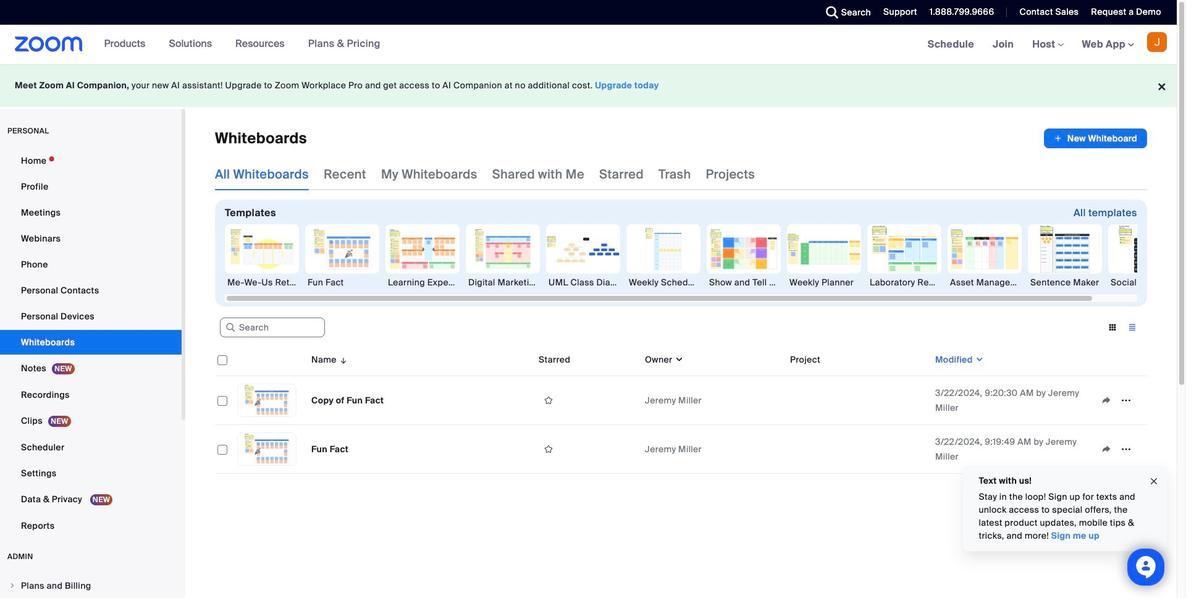Task type: vqa. For each thing, say whether or not it's contained in the screenshot.
meetings 'Navigation'
yes



Task type: locate. For each thing, give the bounding box(es) containing it.
0 vertical spatial fun fact element
[[305, 276, 379, 289]]

zoom logo image
[[15, 36, 83, 52]]

cell for more options for fun fact image on the bottom right of page
[[785, 425, 930, 474]]

click to star the whiteboard copy of fun fact image
[[539, 395, 559, 406]]

1 cell from the top
[[785, 376, 930, 425]]

share image up more options for fun fact image on the bottom right of page
[[1097, 395, 1116, 406]]

sentence maker element
[[1028, 276, 1102, 289]]

meetings navigation
[[919, 25, 1177, 65]]

weekly planner element
[[787, 276, 861, 289]]

share image down 'more options for copy of fun fact' "image"
[[1097, 444, 1116, 455]]

banner
[[0, 25, 1177, 65]]

cell
[[785, 376, 930, 425], [785, 425, 930, 474]]

share image
[[1097, 395, 1116, 406], [1097, 444, 1116, 455]]

asset management element
[[948, 276, 1022, 289]]

laboratory report element
[[867, 276, 942, 289]]

product information navigation
[[95, 25, 390, 64]]

copy of fun fact element
[[311, 395, 384, 406]]

uml class diagram element
[[546, 276, 620, 289]]

1 share image from the top
[[1097, 395, 1116, 406]]

close image
[[1149, 474, 1159, 488]]

footer
[[0, 64, 1177, 107]]

show and tell with a twist element
[[707, 276, 781, 289]]

menu item
[[0, 574, 182, 597]]

profile picture image
[[1147, 32, 1167, 52]]

fun fact element
[[305, 276, 379, 289], [311, 444, 349, 455]]

arrow down image
[[337, 352, 348, 367]]

application
[[1044, 129, 1147, 148], [215, 344, 1157, 483], [1097, 391, 1142, 410], [1097, 440, 1142, 458]]

2 share image from the top
[[1097, 444, 1116, 455]]

0 vertical spatial share image
[[1097, 395, 1116, 406]]

grid mode, not selected image
[[1103, 322, 1123, 333]]

1 vertical spatial share image
[[1097, 444, 1116, 455]]

2 cell from the top
[[785, 425, 930, 474]]

Search text field
[[220, 318, 325, 337]]

right image
[[9, 582, 16, 589]]

social emotional learning element
[[1108, 276, 1183, 289]]



Task type: describe. For each thing, give the bounding box(es) containing it.
1 vertical spatial fun fact element
[[311, 444, 349, 455]]

thumbnail of copy of fun fact image
[[238, 384, 296, 416]]

click to star the whiteboard fun fact image
[[539, 444, 559, 455]]

add image
[[1054, 132, 1063, 145]]

cell for 'more options for copy of fun fact' "image"
[[785, 376, 930, 425]]

share image for 'more options for copy of fun fact' "image"
[[1097, 395, 1116, 406]]

personal menu menu
[[0, 148, 182, 539]]

learning experience canvas element
[[386, 276, 460, 289]]

list mode, selected image
[[1123, 322, 1142, 333]]

digital marketing canvas element
[[466, 276, 540, 289]]

me-we-us retrospective element
[[225, 276, 299, 289]]

weekly schedule element
[[626, 276, 701, 289]]

down image
[[673, 353, 684, 366]]

tabs of all whiteboard page tab list
[[215, 158, 755, 190]]

share image for more options for fun fact image on the bottom right of page
[[1097, 444, 1116, 455]]

thumbnail of fun fact image
[[238, 433, 296, 465]]

more options for copy of fun fact image
[[1116, 395, 1136, 406]]

more options for fun fact image
[[1116, 444, 1136, 455]]



